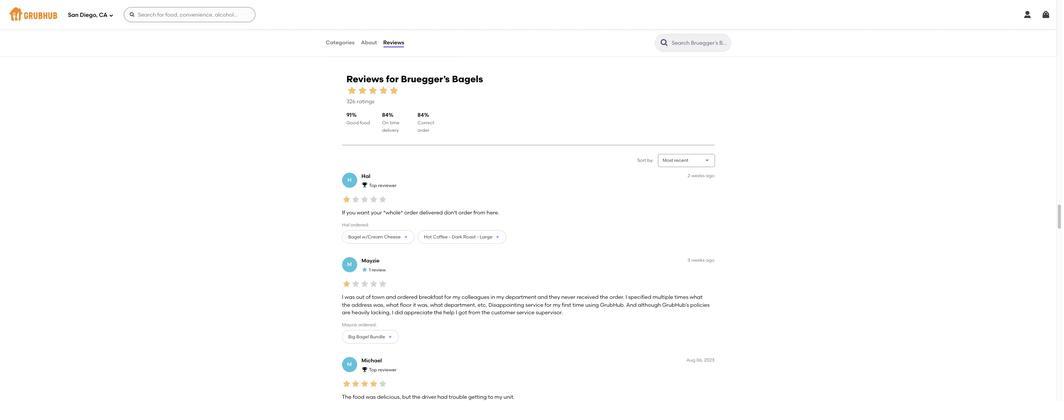Task type: vqa. For each thing, say whether or not it's contained in the screenshot.
was,
yes



Task type: describe. For each thing, give the bounding box(es) containing it.
weeks for if you want your *whole* order delivered don't order from here.
[[692, 173, 705, 178]]

the up grubhub.
[[600, 294, 609, 301]]

2023
[[705, 358, 715, 363]]

etc.
[[478, 302, 488, 308]]

getting
[[469, 394, 487, 401]]

big bagel bundle button
[[342, 331, 399, 344]]

times
[[675, 294, 689, 301]]

don't
[[444, 210, 458, 216]]

using
[[586, 302, 599, 308]]

top for michael
[[369, 368, 377, 373]]

the food was delicious, but the driver had trouble getting to my unit.
[[342, 394, 515, 401]]

bagels
[[452, 73, 483, 84]]

hot coffee - dark roast - large
[[424, 234, 493, 240]]

reviews for reviews for bruegger's bagels
[[347, 73, 384, 84]]

time inside 84 on time delivery
[[390, 120, 400, 125]]

town
[[372, 294, 385, 301]]

you
[[347, 210, 356, 216]]

mayzie for mayzie
[[362, 258, 380, 264]]

if
[[342, 210, 345, 216]]

1 vertical spatial for
[[445, 294, 452, 301]]

h
[[348, 177, 352, 183]]

Sort by: field
[[663, 157, 689, 164]]

ordered: for want
[[351, 223, 369, 228]]

2 weeks ago
[[688, 173, 715, 178]]

91 good food
[[347, 112, 370, 125]]

never
[[562, 294, 576, 301]]

ratings for 88 ratings
[[434, 34, 452, 40]]

categories button
[[326, 29, 355, 56]]

1 - from the left
[[449, 234, 451, 240]]

correct
[[418, 120, 435, 125]]

0 vertical spatial from
[[474, 210, 486, 216]]

grubhub's
[[663, 302, 690, 308]]

driver
[[422, 394, 436, 401]]

bruegger's
[[401, 73, 450, 84]]

department,
[[444, 302, 477, 308]]

2 vertical spatial for
[[545, 302, 552, 308]]

25–40 min $4.49 delivery
[[337, 26, 366, 38]]

recent
[[675, 158, 689, 163]]

not enough ratings
[[679, 26, 721, 31]]

had
[[438, 394, 448, 401]]

m for mayzie
[[347, 262, 352, 268]]

16
[[562, 34, 567, 40]]

2 - from the left
[[477, 234, 479, 240]]

coffee
[[433, 234, 448, 240]]

time inside 'i was out of town and ordered breakfast for my colleagues in my department and they never received the order. i specified multiple times what the address was, what floor it was, what department, etc. disappointing service for my first time using grubhub. and although grubhub's policies are heavily lacking, i did appreciate the help i got from the customer service supervisor.'
[[573, 302, 584, 308]]

and
[[627, 302, 637, 308]]

customer
[[492, 310, 516, 316]]

main navigation navigation
[[0, 0, 1057, 29]]

0 vertical spatial service
[[526, 302, 544, 308]]

about
[[361, 39, 377, 46]]

weeks for i was out of town and ordered breakfast for my colleagues in my department and they never received the order. i specified multiple times what the address was, what floor it was, what department, etc. disappointing service for my first time using grubhub. and although grubhub's policies are heavily lacking, i did appreciate the help i got from the customer service supervisor.
[[692, 258, 705, 263]]

delivery for 84 on time delivery
[[382, 128, 399, 133]]

your
[[371, 210, 382, 216]]

plus icon image for bagel w/cream cheese
[[404, 235, 408, 240]]

1 vertical spatial service
[[517, 310, 535, 316]]

ratings for 326 ratings
[[357, 98, 375, 105]]

michael
[[362, 358, 382, 364]]

delivery for 25–40 min $4.49 delivery
[[349, 32, 366, 38]]

the
[[342, 394, 352, 401]]

2 horizontal spatial what
[[690, 294, 703, 301]]

ordered: for out
[[358, 323, 377, 328]]

sort
[[638, 158, 647, 163]]

reviews for reviews
[[384, 39, 404, 46]]

bagel inside big bagel bundle button
[[357, 334, 369, 340]]

floor
[[400, 302, 412, 308]]

enough
[[688, 26, 704, 31]]

3
[[688, 258, 691, 263]]

ago for i was out of town and ordered breakfast for my colleagues in my department and they never received the order. i specified multiple times what the address was, what floor it was, what department, etc. disappointing service for my first time using grubhub. and although grubhub's policies are heavily lacking, i did appreciate the help i got from the customer service supervisor.
[[706, 258, 715, 263]]

order right *whole*
[[405, 210, 418, 216]]

delivery for 25–40 min $2.49 delivery
[[483, 32, 500, 38]]

order.
[[610, 294, 625, 301]]

food inside 91 good food
[[360, 120, 370, 125]]

84 for 84 correct order
[[418, 112, 424, 119]]

i was out of town and ordered breakfast for my colleagues in my department and they never received the order. i specified multiple times what the address was, what floor it was, what department, etc. disappointing service for my first time using grubhub. and although grubhub's policies are heavily lacking, i did appreciate the help i got from the customer service supervisor.
[[342, 294, 710, 316]]

the left "help" at the bottom of the page
[[434, 310, 443, 316]]

hot
[[424, 234, 432, 240]]

2 was, from the left
[[418, 302, 429, 308]]

2 and from the left
[[538, 294, 548, 301]]

top reviewer for michael
[[369, 368, 397, 373]]

order right don't
[[459, 210, 473, 216]]

delivered
[[420, 210, 443, 216]]

good
[[347, 120, 359, 125]]

88 ratings
[[427, 34, 452, 40]]

but
[[402, 394, 411, 401]]

i up and
[[626, 294, 627, 301]]

hot coffee - dark roast - large button
[[418, 231, 507, 244]]

91
[[347, 112, 352, 119]]

2
[[688, 173, 691, 178]]

in
[[491, 294, 496, 301]]

lacking,
[[371, 310, 391, 316]]

to
[[488, 394, 494, 401]]

ratings for 16 ratings
[[569, 34, 586, 40]]

it
[[413, 302, 416, 308]]

big bagel bundle
[[349, 334, 385, 340]]

search icon image
[[660, 38, 669, 47]]

min for $2.99
[[619, 26, 628, 31]]

caret down icon image
[[704, 158, 710, 164]]

1 review
[[369, 268, 386, 273]]

bundle
[[370, 334, 385, 340]]

hal for hal ordered:
[[342, 223, 350, 228]]

mayzie for mayzie ordered:
[[342, 323, 357, 328]]

the up are on the left
[[342, 302, 351, 308]]

i up are on the left
[[342, 294, 344, 301]]

colleagues
[[462, 294, 490, 301]]

grubhub.
[[601, 302, 625, 308]]

most recent
[[663, 158, 689, 163]]

unit.
[[504, 394, 515, 401]]

84 for 84 on time delivery
[[382, 112, 389, 119]]

specified
[[629, 294, 652, 301]]

mayzie ordered:
[[342, 323, 377, 328]]

my down they
[[553, 302, 561, 308]]

reviewer for michael
[[378, 368, 397, 373]]

appreciate
[[404, 310, 433, 316]]

about button
[[361, 29, 378, 56]]

88
[[427, 34, 433, 40]]

$2.99
[[605, 32, 616, 38]]



Task type: locate. For each thing, give the bounding box(es) containing it.
25–40 for $4.49
[[337, 26, 350, 31]]

1 vertical spatial m
[[347, 362, 352, 368]]

and left they
[[538, 294, 548, 301]]

25–40 min $2.49 delivery
[[471, 26, 500, 38]]

1 horizontal spatial was,
[[418, 302, 429, 308]]

reviewer up *whole*
[[378, 183, 397, 188]]

bagel down hal ordered:
[[349, 234, 361, 240]]

25–40 up $4.49
[[337, 26, 350, 31]]

0 vertical spatial top reviewer
[[369, 183, 397, 188]]

top down michael
[[369, 368, 377, 373]]

0 horizontal spatial -
[[449, 234, 451, 240]]

large
[[480, 234, 493, 240]]

delivery inside 84 on time delivery
[[382, 128, 399, 133]]

2 trophy icon image from the top
[[362, 367, 368, 373]]

2 m from the top
[[347, 362, 352, 368]]

weeks right 3
[[692, 258, 705, 263]]

here.
[[487, 210, 500, 216]]

ago down caret down icon at top right
[[706, 173, 715, 178]]

ago for if you want your *whole* order delivered don't order from here.
[[706, 173, 715, 178]]

bagel right big
[[357, 334, 369, 340]]

84 inside 84 on time delivery
[[382, 112, 389, 119]]

16 ratings
[[562, 34, 586, 40]]

trophy icon image for michael
[[362, 367, 368, 373]]

ratings right 88
[[434, 34, 452, 40]]

1 vertical spatial mayzie
[[342, 323, 357, 328]]

2 25–40 from the left
[[471, 26, 484, 31]]

0 vertical spatial bagel
[[349, 234, 361, 240]]

bagel w/cream cheese
[[349, 234, 401, 240]]

1 vertical spatial time
[[573, 302, 584, 308]]

food right the
[[353, 394, 365, 401]]

2 horizontal spatial min
[[619, 26, 628, 31]]

from inside 'i was out of town and ordered breakfast for my colleagues in my department and they never received the order. i specified multiple times what the address was, what floor it was, what department, etc. disappointing service for my first time using grubhub. and although grubhub's policies are heavily lacking, i did appreciate the help i got from the customer service supervisor.'
[[469, 310, 481, 316]]

m left 1 at the left
[[347, 262, 352, 268]]

84
[[382, 112, 389, 119], [418, 112, 424, 119]]

25–40 up $2.99
[[605, 26, 618, 31]]

plus icon image inside hot coffee - dark roast - large button
[[496, 235, 500, 240]]

326 ratings
[[347, 98, 375, 105]]

from left here.
[[474, 210, 486, 216]]

1 horizontal spatial was
[[366, 394, 376, 401]]

weeks
[[692, 173, 705, 178], [692, 258, 705, 263]]

0 horizontal spatial plus icon image
[[388, 335, 393, 340]]

plus icon image right large
[[496, 235, 500, 240]]

3 25–40 from the left
[[605, 26, 618, 31]]

the down etc.
[[482, 310, 490, 316]]

was left delicious,
[[366, 394, 376, 401]]

top right h
[[369, 183, 377, 188]]

m left michael
[[347, 362, 352, 368]]

25–40 up $2.49
[[471, 26, 484, 31]]

star icon image
[[422, 26, 428, 32], [428, 26, 434, 32], [434, 26, 440, 32], [440, 26, 446, 32], [446, 26, 452, 32], [446, 26, 452, 32], [556, 26, 562, 32], [562, 26, 568, 32], [568, 26, 574, 32], [574, 26, 580, 32], [574, 26, 580, 32], [580, 26, 586, 32], [347, 85, 357, 96], [357, 85, 368, 96], [368, 85, 378, 96], [378, 85, 389, 96], [389, 85, 399, 96], [342, 195, 351, 204], [351, 195, 360, 204], [360, 195, 369, 204], [369, 195, 378, 204], [378, 195, 387, 204], [362, 267, 368, 273], [342, 280, 351, 289], [351, 280, 360, 289], [360, 280, 369, 289], [369, 280, 378, 289], [378, 280, 387, 289], [342, 380, 351, 389], [351, 380, 360, 389], [360, 380, 369, 389], [369, 380, 378, 389], [378, 380, 387, 389]]

ratings
[[705, 26, 721, 31], [434, 34, 452, 40], [569, 34, 586, 40], [357, 98, 375, 105]]

reviews
[[384, 39, 404, 46], [347, 73, 384, 84]]

1 horizontal spatial plus icon image
[[404, 235, 408, 240]]

hal for hal
[[362, 173, 371, 180]]

breakfast
[[419, 294, 443, 301]]

1 vertical spatial food
[[353, 394, 365, 401]]

- right roast
[[477, 234, 479, 240]]

sort by:
[[638, 158, 654, 163]]

delivery for 25–40 min $2.99 delivery
[[617, 32, 634, 38]]

if you want your *whole* order delivered don't order from here.
[[342, 210, 500, 216]]

0 vertical spatial ordered:
[[351, 223, 369, 228]]

food
[[360, 120, 370, 125], [353, 394, 365, 401]]

multiple
[[653, 294, 674, 301]]

on
[[382, 120, 389, 125]]

department
[[506, 294, 537, 301]]

25–40 inside 25–40 min $2.99 delivery
[[605, 26, 618, 31]]

order down correct
[[418, 128, 430, 133]]

most
[[663, 158, 674, 163]]

1 vertical spatial was
[[366, 394, 376, 401]]

mayzie up big
[[342, 323, 357, 328]]

trophy icon image for hal
[[362, 182, 368, 188]]

1 horizontal spatial mayzie
[[362, 258, 380, 264]]

1 vertical spatial hal
[[342, 223, 350, 228]]

i
[[342, 294, 344, 301], [626, 294, 627, 301], [392, 310, 394, 316], [456, 310, 458, 316]]

delivery inside 25–40 min $2.49 delivery
[[483, 32, 500, 38]]

ratings right 326
[[357, 98, 375, 105]]

2 top reviewer from the top
[[369, 368, 397, 373]]

bagel
[[349, 234, 361, 240], [357, 334, 369, 340]]

hal
[[362, 173, 371, 180], [342, 223, 350, 228]]

aug 06, 2023
[[687, 358, 715, 363]]

from down etc.
[[469, 310, 481, 316]]

top reviewer down michael
[[369, 368, 397, 373]]

delivery down on
[[382, 128, 399, 133]]

2 horizontal spatial plus icon image
[[496, 235, 500, 240]]

0 horizontal spatial time
[[390, 120, 400, 125]]

0 horizontal spatial was
[[345, 294, 355, 301]]

0 vertical spatial hal
[[362, 173, 371, 180]]

1 horizontal spatial and
[[538, 294, 548, 301]]

0 horizontal spatial hal
[[342, 223, 350, 228]]

0 horizontal spatial min
[[351, 26, 359, 31]]

0 vertical spatial reviewer
[[378, 183, 397, 188]]

1 vertical spatial top reviewer
[[369, 368, 397, 373]]

0 vertical spatial top
[[369, 183, 377, 188]]

0 vertical spatial reviews
[[384, 39, 404, 46]]

svg image
[[1024, 10, 1033, 19], [1042, 10, 1051, 19], [129, 12, 135, 18], [109, 13, 114, 17]]

san
[[68, 12, 79, 18]]

2 84 from the left
[[418, 112, 424, 119]]

1 ago from the top
[[706, 173, 715, 178]]

reviewer for hal
[[378, 183, 397, 188]]

ordered
[[398, 294, 418, 301]]

2 top from the top
[[369, 368, 377, 373]]

1 was, from the left
[[373, 302, 385, 308]]

dark
[[452, 234, 462, 240]]

delivery inside "25–40 min $4.49 delivery"
[[349, 32, 366, 38]]

the right but
[[412, 394, 421, 401]]

help
[[444, 310, 455, 316]]

1 reviewer from the top
[[378, 183, 397, 188]]

Search for food, convenience, alcohol... search field
[[124, 7, 256, 22]]

min inside "25–40 min $4.49 delivery"
[[351, 26, 359, 31]]

25–40 inside "25–40 min $4.49 delivery"
[[337, 26, 350, 31]]

weeks right "2"
[[692, 173, 705, 178]]

25–40 inside 25–40 min $2.49 delivery
[[471, 26, 484, 31]]

1 horizontal spatial -
[[477, 234, 479, 240]]

0 horizontal spatial 25–40
[[337, 26, 350, 31]]

order inside 84 correct order
[[418, 128, 430, 133]]

was, down town on the bottom of the page
[[373, 302, 385, 308]]

reviews up 326 ratings
[[347, 73, 384, 84]]

trophy icon image right h
[[362, 182, 368, 188]]

they
[[549, 294, 560, 301]]

min inside 25–40 min $2.99 delivery
[[619, 26, 628, 31]]

trouble
[[449, 394, 467, 401]]

review
[[372, 268, 386, 273]]

3 min from the left
[[619, 26, 628, 31]]

did
[[395, 310, 403, 316]]

of
[[366, 294, 371, 301]]

address
[[352, 302, 372, 308]]

trophy icon image down michael
[[362, 367, 368, 373]]

was, right the it
[[418, 302, 429, 308]]

1 horizontal spatial hal
[[362, 173, 371, 180]]

0 horizontal spatial what
[[386, 302, 399, 308]]

what up policies
[[690, 294, 703, 301]]

top reviewer up your
[[369, 183, 397, 188]]

roast
[[464, 234, 476, 240]]

1 vertical spatial from
[[469, 310, 481, 316]]

$2.49
[[471, 32, 482, 38]]

what up 'did'
[[386, 302, 399, 308]]

0 vertical spatial was
[[345, 294, 355, 301]]

i left 'did'
[[392, 310, 394, 316]]

was
[[345, 294, 355, 301], [366, 394, 376, 401]]

1 trophy icon image from the top
[[362, 182, 368, 188]]

1 horizontal spatial what
[[430, 302, 443, 308]]

and right town on the bottom of the page
[[386, 294, 396, 301]]

top for hal
[[369, 183, 377, 188]]

*whole*
[[383, 210, 403, 216]]

hal down if
[[342, 223, 350, 228]]

by:
[[648, 158, 654, 163]]

1
[[369, 268, 371, 273]]

0 horizontal spatial for
[[386, 73, 399, 84]]

my
[[453, 294, 461, 301], [497, 294, 505, 301], [553, 302, 561, 308], [495, 394, 503, 401]]

i left got
[[456, 310, 458, 316]]

delivery right $2.49
[[483, 32, 500, 38]]

m for michael
[[347, 362, 352, 368]]

1 min from the left
[[351, 26, 359, 31]]

0 vertical spatial for
[[386, 73, 399, 84]]

0 horizontal spatial and
[[386, 294, 396, 301]]

san diego, ca
[[68, 12, 108, 18]]

326
[[347, 98, 356, 105]]

bagel w/cream cheese button
[[342, 231, 415, 244]]

plus icon image right bundle
[[388, 335, 393, 340]]

top
[[369, 183, 377, 188], [369, 368, 377, 373]]

aug
[[687, 358, 696, 363]]

mayzie up 1 at the left
[[362, 258, 380, 264]]

1 vertical spatial bagel
[[357, 334, 369, 340]]

bagel inside bagel w/cream cheese button
[[349, 234, 361, 240]]

1 weeks from the top
[[692, 173, 705, 178]]

reviewer down michael
[[378, 368, 397, 373]]

ratings right 16
[[569, 34, 586, 40]]

hal ordered:
[[342, 223, 369, 228]]

$4.49
[[337, 32, 348, 38]]

0 vertical spatial ago
[[706, 173, 715, 178]]

plus icon image for hot coffee - dark roast - large
[[496, 235, 500, 240]]

1 vertical spatial ordered:
[[358, 323, 377, 328]]

0 horizontal spatial 84
[[382, 112, 389, 119]]

1 horizontal spatial time
[[573, 302, 584, 308]]

ordered: down want
[[351, 223, 369, 228]]

plus icon image inside big bagel bundle button
[[388, 335, 393, 340]]

ordered: up big bagel bundle
[[358, 323, 377, 328]]

84 inside 84 correct order
[[418, 112, 424, 119]]

1 horizontal spatial 25–40
[[471, 26, 484, 31]]

time
[[390, 120, 400, 125], [573, 302, 584, 308]]

trophy icon image
[[362, 182, 368, 188], [362, 367, 368, 373]]

Search Bruegger's Bagels search field
[[671, 39, 729, 47]]

0 vertical spatial mayzie
[[362, 258, 380, 264]]

ratings right enough
[[705, 26, 721, 31]]

ago right 3
[[706, 258, 715, 263]]

0 vertical spatial food
[[360, 120, 370, 125]]

-
[[449, 234, 451, 240], [477, 234, 479, 240]]

84 up on
[[382, 112, 389, 119]]

for left bruegger's
[[386, 73, 399, 84]]

25–40 min $2.99 delivery
[[605, 26, 634, 38]]

delivery up about
[[349, 32, 366, 38]]

delivery inside 25–40 min $2.99 delivery
[[617, 32, 634, 38]]

received
[[577, 294, 599, 301]]

reviews for bruegger's bagels
[[347, 73, 483, 84]]

1 vertical spatial ago
[[706, 258, 715, 263]]

1 top from the top
[[369, 183, 377, 188]]

and
[[386, 294, 396, 301], [538, 294, 548, 301]]

first
[[562, 302, 572, 308]]

0 vertical spatial time
[[390, 120, 400, 125]]

plus icon image for big bagel bundle
[[388, 335, 393, 340]]

diego,
[[80, 12, 98, 18]]

although
[[638, 302, 661, 308]]

for up supervisor. at the bottom right of page
[[545, 302, 552, 308]]

what down breakfast
[[430, 302, 443, 308]]

25–40 for $2.99
[[605, 26, 618, 31]]

out
[[356, 294, 365, 301]]

1 horizontal spatial min
[[485, 26, 493, 31]]

my up department,
[[453, 294, 461, 301]]

top reviewer for hal
[[369, 183, 397, 188]]

hal right h
[[362, 173, 371, 180]]

2 horizontal spatial 25–40
[[605, 26, 618, 31]]

0 vertical spatial weeks
[[692, 173, 705, 178]]

06,
[[697, 358, 704, 363]]

are
[[342, 310, 351, 316]]

3 weeks ago
[[688, 258, 715, 263]]

25–40 for $2.49
[[471, 26, 484, 31]]

for up department,
[[445, 294, 452, 301]]

1 horizontal spatial 84
[[418, 112, 424, 119]]

1 25–40 from the left
[[337, 26, 350, 31]]

disappointing
[[489, 302, 525, 308]]

time right on
[[390, 120, 400, 125]]

was,
[[373, 302, 385, 308], [418, 302, 429, 308]]

1 top reviewer from the top
[[369, 183, 397, 188]]

time right first at right bottom
[[573, 302, 584, 308]]

the
[[600, 294, 609, 301], [342, 302, 351, 308], [434, 310, 443, 316], [482, 310, 490, 316], [412, 394, 421, 401]]

my right in
[[497, 294, 505, 301]]

plus icon image inside bagel w/cream cheese button
[[404, 235, 408, 240]]

1 and from the left
[[386, 294, 396, 301]]

2 weeks from the top
[[692, 258, 705, 263]]

min for $4.49
[[351, 26, 359, 31]]

2 reviewer from the top
[[378, 368, 397, 373]]

reviews inside button
[[384, 39, 404, 46]]

min inside 25–40 min $2.49 delivery
[[485, 26, 493, 31]]

delicious,
[[377, 394, 401, 401]]

2 min from the left
[[485, 26, 493, 31]]

my right to in the bottom of the page
[[495, 394, 503, 401]]

1 vertical spatial reviews
[[347, 73, 384, 84]]

- left dark
[[449, 234, 451, 240]]

1 84 from the left
[[382, 112, 389, 119]]

from
[[474, 210, 486, 216], [469, 310, 481, 316]]

w/cream
[[362, 234, 383, 240]]

1 vertical spatial reviewer
[[378, 368, 397, 373]]

0 horizontal spatial mayzie
[[342, 323, 357, 328]]

0 vertical spatial m
[[347, 262, 352, 268]]

got
[[459, 310, 467, 316]]

84 up correct
[[418, 112, 424, 119]]

plus icon image right cheese
[[404, 235, 408, 240]]

1 vertical spatial weeks
[[692, 258, 705, 263]]

plus icon image
[[404, 235, 408, 240], [496, 235, 500, 240], [388, 335, 393, 340]]

0 vertical spatial trophy icon image
[[362, 182, 368, 188]]

reviews right about
[[384, 39, 404, 46]]

min for $2.49
[[485, 26, 493, 31]]

1 m from the top
[[347, 262, 352, 268]]

0 horizontal spatial was,
[[373, 302, 385, 308]]

1 vertical spatial trophy icon image
[[362, 367, 368, 373]]

food right good
[[360, 120, 370, 125]]

not
[[679, 26, 687, 31]]

delivery right $2.99
[[617, 32, 634, 38]]

2 ago from the top
[[706, 258, 715, 263]]

2 horizontal spatial for
[[545, 302, 552, 308]]

1 horizontal spatial for
[[445, 294, 452, 301]]

was inside 'i was out of town and ordered breakfast for my colleagues in my department and they never received the order. i specified multiple times what the address was, what floor it was, what department, etc. disappointing service for my first time using grubhub. and although grubhub's policies are heavily lacking, i did appreciate the help i got from the customer service supervisor.'
[[345, 294, 355, 301]]

was left out
[[345, 294, 355, 301]]

policies
[[691, 302, 710, 308]]

84 correct order
[[418, 112, 435, 133]]

1 vertical spatial top
[[369, 368, 377, 373]]

delivery
[[349, 32, 366, 38], [483, 32, 500, 38], [617, 32, 634, 38], [382, 128, 399, 133]]



